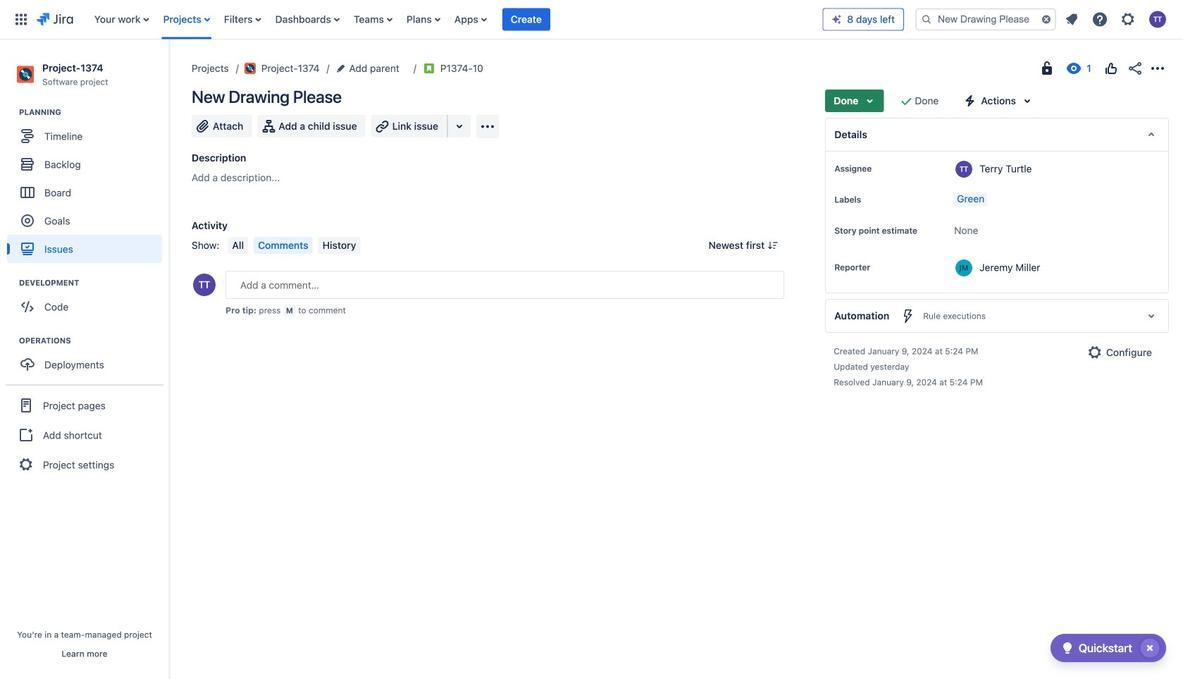 Task type: locate. For each thing, give the bounding box(es) containing it.
heading
[[19, 107, 169, 118], [19, 277, 169, 289], [19, 335, 169, 346]]

list item
[[503, 0, 551, 39]]

banner
[[0, 0, 1184, 39]]

reporter pin to top. only you can see pinned fields. image
[[874, 262, 885, 273]]

appswitcher icon image
[[13, 11, 30, 28]]

0 vertical spatial more information about this user image
[[956, 161, 973, 178]]

more information about this user image
[[956, 161, 973, 178], [956, 259, 973, 276]]

more information about this user image for reporter pin to top. only you can see pinned fields. image
[[956, 259, 973, 276]]

settings image
[[1120, 11, 1137, 28]]

group
[[7, 107, 169, 267], [7, 277, 169, 325], [7, 335, 169, 383], [6, 384, 164, 485]]

1 vertical spatial heading
[[19, 277, 169, 289]]

1 horizontal spatial list
[[1060, 7, 1175, 32]]

3 heading from the top
[[19, 335, 169, 346]]

operations image
[[2, 332, 19, 349]]

notifications image
[[1064, 11, 1081, 28]]

list
[[87, 0, 823, 39], [1060, 7, 1175, 32]]

0 vertical spatial heading
[[19, 107, 169, 118]]

heading for group related to planning image
[[19, 107, 169, 118]]

sidebar element
[[0, 39, 169, 679]]

None search field
[[916, 8, 1057, 31]]

primary element
[[8, 0, 823, 39]]

goal image
[[21, 214, 34, 227]]

list up "story" icon
[[87, 0, 823, 39]]

help image
[[1092, 11, 1109, 28]]

project 1374 image
[[245, 63, 256, 74]]

Add a comment… field
[[226, 271, 785, 299]]

jira image
[[37, 11, 73, 28], [37, 11, 73, 28]]

story point estimate pin to top. only you can see pinned fields. image
[[838, 236, 849, 247]]

group for development icon
[[7, 277, 169, 325]]

add app image
[[479, 118, 496, 135]]

search image
[[922, 14, 933, 25]]

1 more information about this user image from the top
[[956, 161, 973, 178]]

labels pin to top. only you can see pinned fields. image
[[865, 194, 876, 205]]

list up vote options: no one has voted for this issue yet. image in the right top of the page
[[1060, 7, 1175, 32]]

1 vertical spatial more information about this user image
[[956, 259, 973, 276]]

heading for group related to operations icon
[[19, 335, 169, 346]]

more information about this user image down details element
[[956, 161, 973, 178]]

details element
[[826, 118, 1170, 152]]

2 vertical spatial heading
[[19, 335, 169, 346]]

2 more information about this user image from the top
[[956, 259, 973, 276]]

2 heading from the top
[[19, 277, 169, 289]]

menu bar
[[225, 237, 363, 254]]

more information about this user image up automation element
[[956, 259, 973, 276]]

1 heading from the top
[[19, 107, 169, 118]]

copy link to issue image
[[481, 62, 492, 73]]



Task type: describe. For each thing, give the bounding box(es) containing it.
more information about this user image for the assignee pin to top. only you can see pinned fields. image
[[956, 161, 973, 178]]

dismiss quickstart image
[[1139, 637, 1162, 659]]

0 horizontal spatial list
[[87, 0, 823, 39]]

planning image
[[2, 104, 19, 121]]

check image
[[1060, 640, 1077, 656]]

Search field
[[916, 8, 1057, 31]]

sidebar navigation image
[[154, 56, 185, 85]]

group for operations icon
[[7, 335, 169, 383]]

link web pages and more image
[[451, 118, 468, 135]]

heading for development icon's group
[[19, 277, 169, 289]]

assignee pin to top. only you can see pinned fields. image
[[875, 163, 886, 174]]

done image
[[899, 92, 915, 109]]

development image
[[2, 274, 19, 291]]

clear search session image
[[1041, 14, 1053, 25]]

no restrictions image
[[1039, 60, 1056, 77]]

vote options: no one has voted for this issue yet. image
[[1103, 60, 1120, 77]]

group for planning image
[[7, 107, 169, 267]]

automation element
[[826, 299, 1170, 333]]

your profile and settings image
[[1150, 11, 1167, 28]]

actions image
[[1150, 60, 1167, 77]]

story image
[[424, 63, 435, 74]]



Task type: vqa. For each thing, say whether or not it's contained in the screenshot.
topmost screen
no



